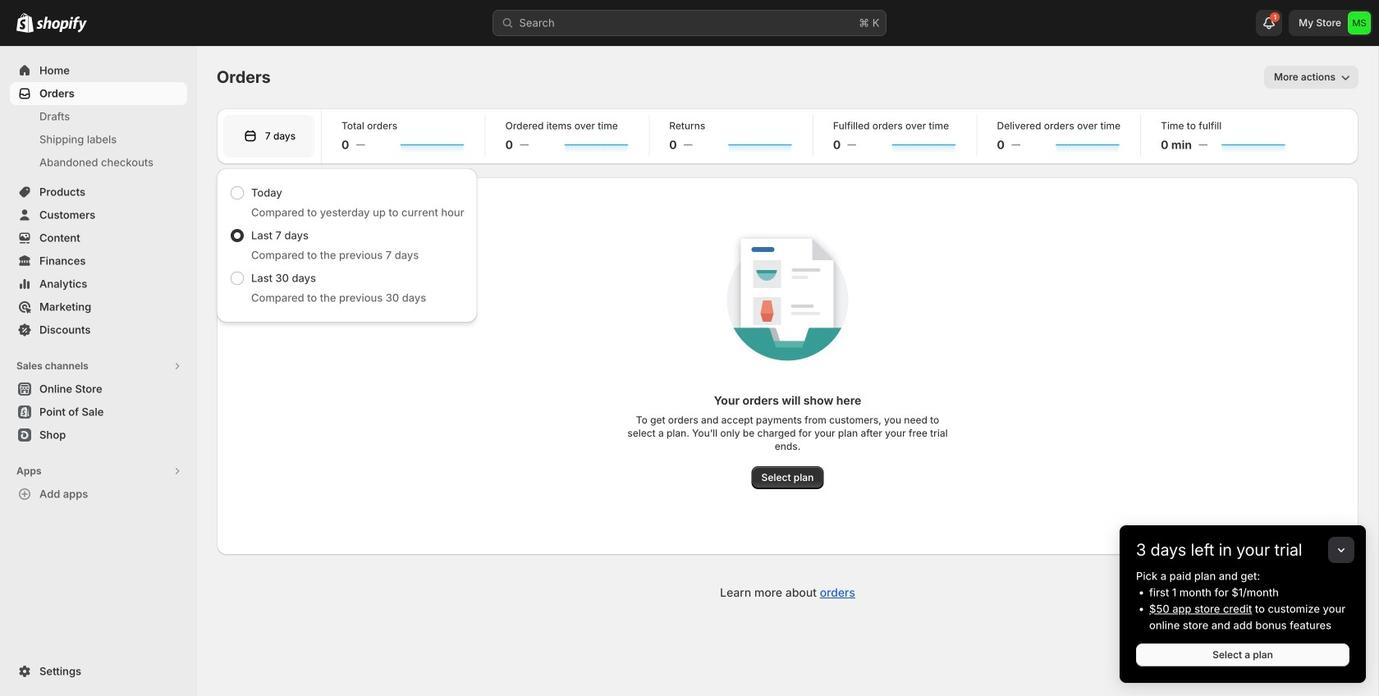 Task type: locate. For each thing, give the bounding box(es) containing it.
shopify image
[[36, 16, 87, 33]]

my store image
[[1348, 11, 1371, 34]]

shopify image
[[16, 13, 34, 33]]



Task type: vqa. For each thing, say whether or not it's contained in the screenshot.
settings
no



